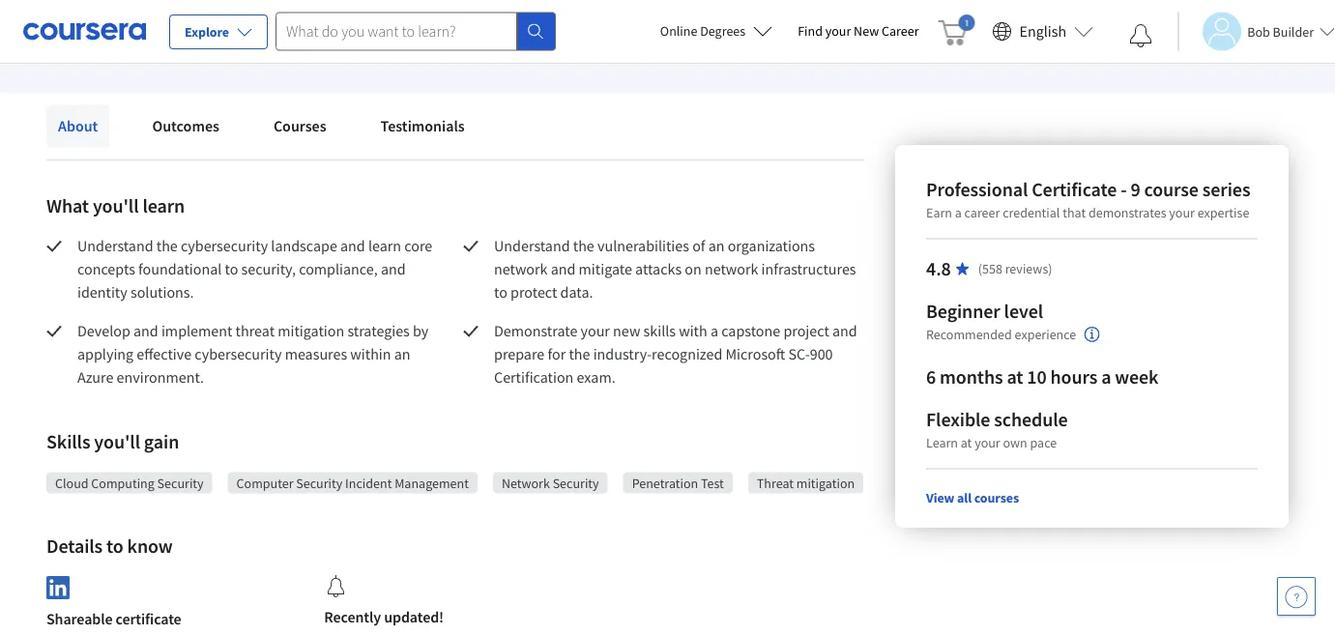 Task type: describe. For each thing, give the bounding box(es) containing it.
beginner
[[926, 299, 1000, 323]]

professional
[[926, 177, 1028, 202]]

about
[[58, 117, 98, 136]]

a inside professional certificate - 9 course series earn a career credential that demonstrates your expertise
[[955, 204, 962, 221]]

updated!
[[384, 608, 444, 627]]

exam.
[[577, 368, 616, 387]]

skills
[[644, 322, 676, 341]]

What do you want to learn? text field
[[276, 12, 517, 51]]

computing
[[91, 474, 155, 492]]

months
[[940, 365, 1003, 389]]

find
[[798, 22, 823, 40]]

incident
[[345, 474, 392, 492]]

0 vertical spatial with
[[106, 25, 135, 45]]

shopping cart: 1 item image
[[938, 15, 975, 45]]

a for 6 months at 10 hours a week
[[1101, 365, 1111, 389]]

recommended
[[926, 326, 1012, 344]]

experience
[[1015, 326, 1076, 344]]

1 horizontal spatial mitigation
[[797, 474, 855, 492]]

your right find
[[825, 22, 851, 40]]

cybersecurity inside develop and implement threat mitigation strategies by applying effective cybersecurity measures within an azure environment.
[[195, 345, 282, 364]]

compliance,
[[299, 260, 378, 279]]

an inside develop and implement threat mitigation strategies by applying effective cybersecurity measures within an azure environment.
[[394, 345, 411, 364]]

azure
[[77, 368, 113, 387]]

online degrees
[[660, 22, 746, 40]]

your inside professional certificate - 9 course series earn a career credential that demonstrates your expertise
[[1169, 204, 1195, 221]]

understand for concepts
[[77, 236, 153, 256]]

show notifications image
[[1130, 24, 1153, 47]]

bob builder
[[1248, 23, 1314, 40]]

view all courses link
[[926, 489, 1019, 507]]

prepare
[[494, 345, 545, 364]]

own
[[1003, 434, 1028, 452]]

expertise
[[1198, 204, 1250, 221]]

with inside "demonstrate your new skills with a capstone project and prepare for the industry-recognized microsoft sc-900 certification exam."
[[679, 322, 708, 341]]

protect
[[511, 283, 557, 302]]

industry-
[[593, 345, 652, 364]]

penetration
[[632, 474, 698, 492]]

sc-
[[788, 345, 810, 364]]

understand the vulnerabilities of an organizations network and mitigate attacks on network infrastructures to protect data.
[[494, 236, 859, 302]]

flexible schedule learn at your own pace
[[926, 408, 1068, 452]]

network
[[502, 474, 550, 492]]

reviews)
[[1005, 260, 1053, 278]]

at inside flexible schedule learn at your own pace
[[961, 434, 972, 452]]

your inside flexible schedule learn at your own pace
[[975, 434, 1000, 452]]

recently
[[324, 608, 381, 627]]

by
[[413, 322, 429, 341]]

and inside "demonstrate your new skills with a capstone project and prepare for the industry-recognized microsoft sc-900 certification exam."
[[832, 322, 857, 341]]

foundational
[[138, 260, 222, 279]]

and up compliance,
[[340, 236, 365, 256]]

within
[[350, 345, 391, 364]]

core
[[404, 236, 432, 256]]

courses link
[[262, 105, 338, 147]]

project
[[784, 322, 829, 341]]

the for vulnerabilities
[[573, 236, 594, 256]]

online
[[660, 22, 698, 40]]

on
[[685, 260, 702, 279]]

for
[[548, 345, 566, 364]]

understand for and
[[494, 236, 570, 256]]

earn
[[926, 204, 952, 221]]

organizations
[[728, 236, 815, 256]]

• learn more
[[264, 24, 351, 45]]

schedule
[[994, 408, 1068, 432]]

a for demonstrate your new skills with a capstone project and prepare for the industry-recognized microsoft sc-900 certification exam.
[[711, 322, 718, 341]]

computer
[[237, 474, 293, 492]]

flexible
[[926, 408, 991, 432]]

coursera plus image
[[138, 30, 256, 41]]

view
[[926, 489, 955, 507]]

what
[[46, 193, 89, 218]]

•
[[264, 24, 269, 45]]

data.
[[560, 283, 593, 302]]

solutions.
[[130, 283, 194, 302]]

cloud computing security
[[55, 474, 204, 492]]

network security
[[502, 474, 599, 492]]

infrastructures
[[762, 260, 856, 279]]

testimonials link
[[369, 105, 476, 147]]

all
[[957, 489, 972, 507]]

hours
[[1051, 365, 1098, 389]]

to inside understand the vulnerabilities of an organizations network and mitigate attacks on network infrastructures to protect data.
[[494, 283, 507, 302]]

outcomes
[[152, 117, 219, 136]]

degrees
[[700, 22, 746, 40]]

the for cybersecurity
[[156, 236, 178, 256]]

details
[[46, 534, 103, 558]]

cybersecurity inside understand the cybersecurity landscape and learn core concepts foundational to security, compliance, and identity solutions.
[[181, 236, 268, 256]]

capstone
[[722, 322, 781, 341]]

an inside understand the vulnerabilities of an organizations network and mitigate attacks on network infrastructures to protect data.
[[708, 236, 725, 256]]

recommended experience
[[926, 326, 1076, 344]]

computer security incident management
[[237, 474, 469, 492]]

certificate
[[1032, 177, 1117, 202]]

1 network from the left
[[494, 260, 548, 279]]

learn inside the • learn more
[[277, 26, 314, 45]]

you'll for skills
[[94, 429, 140, 453]]

explore
[[185, 23, 229, 41]]

about link
[[46, 105, 110, 147]]

(558 reviews)
[[978, 260, 1053, 278]]

develop
[[77, 322, 130, 341]]

develop and implement threat mitigation strategies by applying effective cybersecurity measures within an azure environment.
[[77, 322, 432, 387]]

security,
[[241, 260, 296, 279]]

(558
[[978, 260, 1003, 278]]

penetration test
[[632, 474, 724, 492]]



Task type: locate. For each thing, give the bounding box(es) containing it.
cybersecurity up security,
[[181, 236, 268, 256]]

understand up protect at the top left
[[494, 236, 570, 256]]

recognized
[[652, 345, 723, 364]]

0 horizontal spatial network
[[494, 260, 548, 279]]

credential
[[1003, 204, 1060, 221]]

security
[[157, 474, 204, 492], [296, 474, 343, 492], [553, 474, 599, 492]]

a left week
[[1101, 365, 1111, 389]]

pace
[[1030, 434, 1057, 452]]

you'll right what
[[93, 193, 139, 218]]

an
[[708, 236, 725, 256], [394, 345, 411, 364]]

learn
[[143, 193, 185, 218], [368, 236, 401, 256]]

gain
[[144, 429, 179, 453]]

find your new career
[[798, 22, 919, 40]]

your left new
[[581, 322, 610, 341]]

your down course
[[1169, 204, 1195, 221]]

2 horizontal spatial security
[[553, 474, 599, 492]]

included
[[46, 25, 103, 45]]

professional certificate - 9 course series earn a career credential that demonstrates your expertise
[[926, 177, 1251, 221]]

threat
[[236, 322, 275, 341]]

2 network from the left
[[705, 260, 758, 279]]

mitigation right threat
[[797, 474, 855, 492]]

understand
[[77, 236, 153, 256], [494, 236, 570, 256]]

shareable certificate
[[46, 609, 181, 629]]

0 vertical spatial learn
[[143, 193, 185, 218]]

mitigation
[[278, 322, 344, 341], [797, 474, 855, 492]]

1 horizontal spatial with
[[679, 322, 708, 341]]

1 horizontal spatial at
[[1007, 365, 1023, 389]]

2 security from the left
[[296, 474, 343, 492]]

1 understand from the left
[[77, 236, 153, 256]]

understand inside understand the cybersecurity landscape and learn core concepts foundational to security, compliance, and identity solutions.
[[77, 236, 153, 256]]

to left protect at the top left
[[494, 283, 507, 302]]

learn inside understand the cybersecurity landscape and learn core concepts foundational to security, compliance, and identity solutions.
[[368, 236, 401, 256]]

skills
[[46, 429, 90, 453]]

courses
[[274, 117, 326, 136]]

know
[[127, 534, 173, 558]]

of
[[692, 236, 705, 256]]

2 horizontal spatial to
[[494, 283, 507, 302]]

and down core
[[381, 260, 406, 279]]

new
[[613, 322, 640, 341]]

0 horizontal spatial security
[[157, 474, 204, 492]]

information about difficulty level pre-requisites. image
[[1084, 327, 1100, 342]]

1 horizontal spatial learn
[[926, 434, 958, 452]]

1 vertical spatial with
[[679, 322, 708, 341]]

learn down flexible at the right bottom of page
[[926, 434, 958, 452]]

cybersecurity
[[181, 236, 268, 256], [195, 345, 282, 364]]

certification
[[494, 368, 574, 387]]

courses
[[974, 489, 1019, 507]]

identity
[[77, 283, 127, 302]]

at
[[1007, 365, 1023, 389], [961, 434, 972, 452]]

mitigation inside develop and implement threat mitigation strategies by applying effective cybersecurity measures within an azure environment.
[[278, 322, 344, 341]]

security left "incident"
[[296, 474, 343, 492]]

a inside "demonstrate your new skills with a capstone project and prepare for the industry-recognized microsoft sc-900 certification exam."
[[711, 322, 718, 341]]

1 horizontal spatial an
[[708, 236, 725, 256]]

0 vertical spatial a
[[955, 204, 962, 221]]

find your new career link
[[788, 19, 929, 44]]

applying
[[77, 345, 134, 364]]

the inside "demonstrate your new skills with a capstone project and prepare for the industry-recognized microsoft sc-900 certification exam."
[[569, 345, 590, 364]]

security right 'network'
[[553, 474, 599, 492]]

2 horizontal spatial a
[[1101, 365, 1111, 389]]

your left own
[[975, 434, 1000, 452]]

shareable
[[46, 609, 113, 629]]

coursera image
[[23, 16, 146, 47]]

the right for
[[569, 345, 590, 364]]

learn inside flexible schedule learn at your own pace
[[926, 434, 958, 452]]

you'll for what
[[93, 193, 139, 218]]

series
[[1203, 177, 1251, 202]]

the inside understand the vulnerabilities of an organizations network and mitigate attacks on network infrastructures to protect data.
[[573, 236, 594, 256]]

help center image
[[1285, 585, 1308, 608]]

network up protect at the top left
[[494, 260, 548, 279]]

you'll
[[93, 193, 139, 218], [94, 429, 140, 453]]

1 horizontal spatial a
[[955, 204, 962, 221]]

6 months at 10 hours a week
[[926, 365, 1159, 389]]

0 horizontal spatial an
[[394, 345, 411, 364]]

0 vertical spatial you'll
[[93, 193, 139, 218]]

threat mitigation
[[757, 474, 855, 492]]

and inside understand the vulnerabilities of an organizations network and mitigate attacks on network infrastructures to protect data.
[[551, 260, 576, 279]]

and inside develop and implement threat mitigation strategies by applying effective cybersecurity measures within an azure environment.
[[133, 322, 158, 341]]

to left know
[[106, 534, 124, 558]]

1 horizontal spatial security
[[296, 474, 343, 492]]

0 horizontal spatial a
[[711, 322, 718, 341]]

security down gain
[[157, 474, 204, 492]]

implement
[[161, 322, 232, 341]]

attacks
[[635, 260, 682, 279]]

skills you'll gain
[[46, 429, 179, 453]]

6
[[926, 365, 936, 389]]

to left security,
[[225, 260, 238, 279]]

and up data.
[[551, 260, 576, 279]]

1 vertical spatial learn
[[926, 434, 958, 452]]

network right on
[[705, 260, 758, 279]]

0 vertical spatial mitigation
[[278, 322, 344, 341]]

concepts
[[77, 260, 135, 279]]

1 vertical spatial at
[[961, 434, 972, 452]]

a up recognized
[[711, 322, 718, 341]]

test
[[701, 474, 724, 492]]

network
[[494, 260, 548, 279], [705, 260, 758, 279]]

0 vertical spatial learn
[[277, 26, 314, 45]]

new
[[854, 22, 879, 40]]

the up foundational at the top of page
[[156, 236, 178, 256]]

0 vertical spatial to
[[225, 260, 238, 279]]

effective
[[137, 345, 192, 364]]

bob
[[1248, 23, 1270, 40]]

landscape
[[271, 236, 337, 256]]

1 vertical spatial cybersecurity
[[195, 345, 282, 364]]

1 vertical spatial an
[[394, 345, 411, 364]]

at left 10
[[1007, 365, 1023, 389]]

included with
[[46, 25, 138, 45]]

you'll up computing
[[94, 429, 140, 453]]

your
[[825, 22, 851, 40], [1169, 204, 1195, 221], [581, 322, 610, 341], [975, 434, 1000, 452]]

what you'll learn
[[46, 193, 185, 218]]

with right included at the top
[[106, 25, 135, 45]]

0 vertical spatial cybersecurity
[[181, 236, 268, 256]]

1 vertical spatial learn
[[368, 236, 401, 256]]

management
[[395, 474, 469, 492]]

mitigation up measures
[[278, 322, 344, 341]]

security for network security
[[553, 474, 599, 492]]

a right earn
[[955, 204, 962, 221]]

1 security from the left
[[157, 474, 204, 492]]

at down flexible at the right bottom of page
[[961, 434, 972, 452]]

0 horizontal spatial learn
[[143, 193, 185, 218]]

an right of
[[708, 236, 725, 256]]

learn right •
[[277, 26, 314, 45]]

1 vertical spatial mitigation
[[797, 474, 855, 492]]

2 understand from the left
[[494, 236, 570, 256]]

0 horizontal spatial mitigation
[[278, 322, 344, 341]]

details to know
[[46, 534, 173, 558]]

1 vertical spatial to
[[494, 283, 507, 302]]

career
[[965, 204, 1000, 221]]

course
[[1144, 177, 1199, 202]]

understand the cybersecurity landscape and learn core concepts foundational to security, compliance, and identity solutions.
[[77, 236, 436, 302]]

3 security from the left
[[553, 474, 599, 492]]

strategies
[[348, 322, 410, 341]]

bob builder button
[[1178, 12, 1335, 51]]

environment.
[[117, 368, 204, 387]]

with up recognized
[[679, 322, 708, 341]]

1 horizontal spatial learn
[[368, 236, 401, 256]]

1 vertical spatial a
[[711, 322, 718, 341]]

mitigate
[[579, 260, 632, 279]]

to inside understand the cybersecurity landscape and learn core concepts foundational to security, compliance, and identity solutions.
[[225, 260, 238, 279]]

cybersecurity down threat
[[195, 345, 282, 364]]

your inside "demonstrate your new skills with a capstone project and prepare for the industry-recognized microsoft sc-900 certification exam."
[[581, 322, 610, 341]]

0 horizontal spatial to
[[106, 534, 124, 558]]

0 horizontal spatial learn
[[277, 26, 314, 45]]

view all courses
[[926, 489, 1019, 507]]

9
[[1131, 177, 1141, 202]]

1 horizontal spatial to
[[225, 260, 238, 279]]

the up mitigate
[[573, 236, 594, 256]]

1 horizontal spatial understand
[[494, 236, 570, 256]]

and up effective
[[133, 322, 158, 341]]

learn left core
[[368, 236, 401, 256]]

0 horizontal spatial with
[[106, 25, 135, 45]]

2 vertical spatial to
[[106, 534, 124, 558]]

0 vertical spatial at
[[1007, 365, 1023, 389]]

None search field
[[276, 12, 556, 51]]

0 vertical spatial an
[[708, 236, 725, 256]]

understand up concepts
[[77, 236, 153, 256]]

an right within
[[394, 345, 411, 364]]

900
[[810, 345, 833, 364]]

the inside understand the cybersecurity landscape and learn core concepts foundational to security, compliance, and identity solutions.
[[156, 236, 178, 256]]

outcomes link
[[141, 105, 231, 147]]

security for computer security incident management
[[296, 474, 343, 492]]

and up 900
[[832, 322, 857, 341]]

0 horizontal spatial at
[[961, 434, 972, 452]]

0 horizontal spatial understand
[[77, 236, 153, 256]]

2 vertical spatial a
[[1101, 365, 1111, 389]]

threat
[[757, 474, 794, 492]]

1 horizontal spatial network
[[705, 260, 758, 279]]

1 vertical spatial you'll
[[94, 429, 140, 453]]

learn up foundational at the top of page
[[143, 193, 185, 218]]

explore button
[[169, 15, 268, 49]]

english
[[1020, 22, 1067, 41]]

understand inside understand the vulnerabilities of an organizations network and mitigate attacks on network infrastructures to protect data.
[[494, 236, 570, 256]]



Task type: vqa. For each thing, say whether or not it's contained in the screenshot.
Security to the middle
yes



